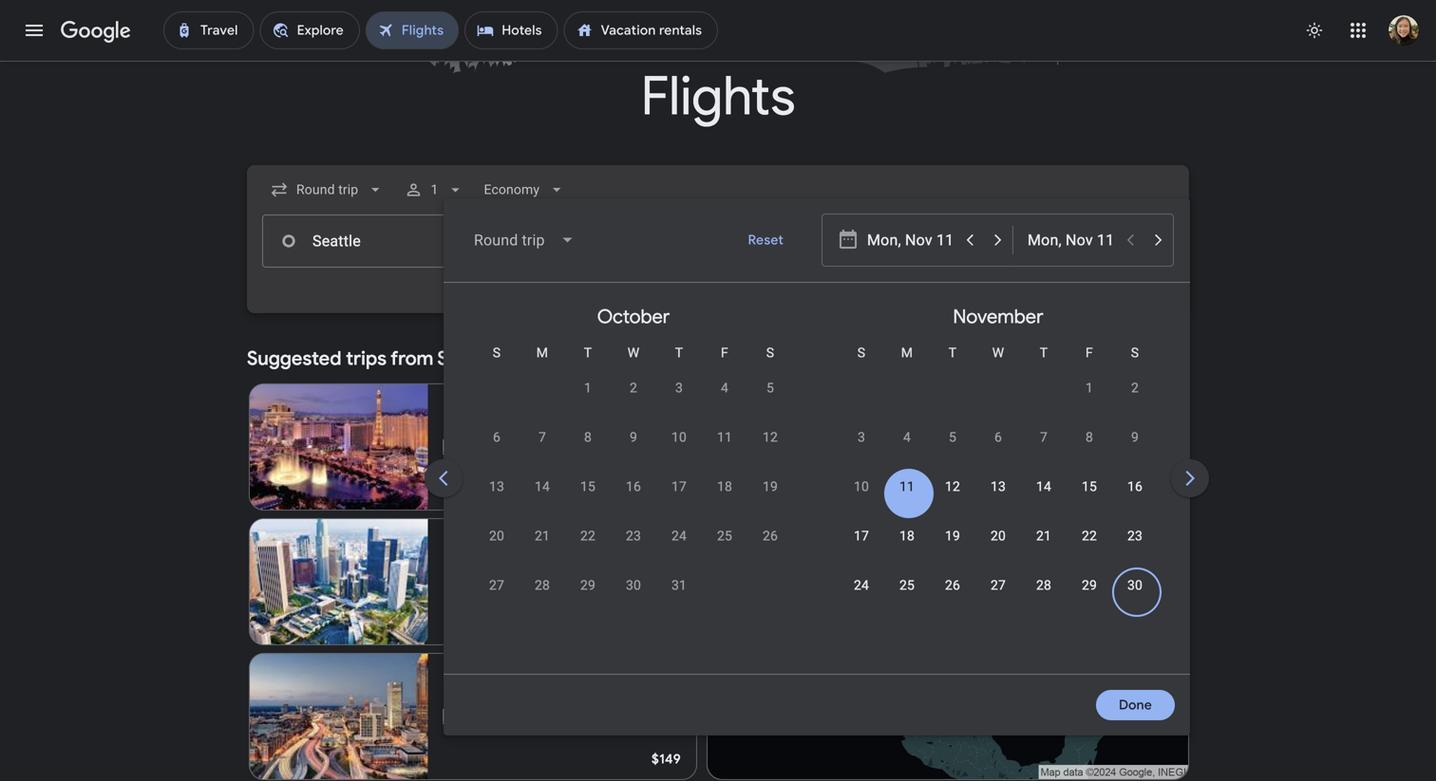 Task type: vqa. For each thing, say whether or not it's contained in the screenshot.
the leftmost 8 button
yes



Task type: describe. For each thing, give the bounding box(es) containing it.
suggested trips from seattle
[[247, 347, 498, 371]]

explore
[[1038, 351, 1085, 368]]

nonstop
[[466, 439, 518, 455]]

0 horizontal spatial 12 button
[[748, 428, 793, 474]]

row containing 20
[[474, 519, 793, 573]]

wed, nov 13 element
[[991, 478, 1006, 497]]

mon, nov 25 element
[[900, 577, 915, 596]]

1 inside popup button
[[431, 182, 438, 198]]

1 14 button from the left
[[520, 478, 565, 523]]

2 14 button from the left
[[1021, 478, 1067, 523]]

done button
[[1096, 683, 1175, 729]]

1 22 button from the left
[[565, 527, 611, 573]]

0 vertical spatial 25 button
[[702, 527, 748, 573]]

16 for wed, oct 16 element
[[626, 479, 641, 495]]

15 for tue, oct 15 "element"
[[580, 479, 596, 495]]

6 for sun, oct 6 element
[[493, 430, 501, 446]]

Departure text field
[[866, 216, 997, 267]]

31
[[672, 578, 687, 594]]

10 button inside october row group
[[656, 428, 702, 474]]

fri, nov 15 element
[[1082, 478, 1097, 497]]

reset
[[748, 232, 784, 249]]

0 vertical spatial 3 button
[[656, 379, 702, 425]]

sat, oct 26 element
[[763, 527, 778, 546]]

4 s from the left
[[1131, 345, 1139, 361]]

$107
[[651, 482, 681, 499]]

13 for wed, nov 13 element
[[991, 479, 1006, 495]]

0 horizontal spatial 19 button
[[748, 478, 793, 523]]

tue, nov 12 element
[[945, 478, 960, 497]]

149 US dollars text field
[[652, 751, 681, 768]]

1 horizontal spatial 4 button
[[884, 428, 930, 474]]

2 30 button from the left
[[1112, 577, 1158, 622]]

november
[[953, 305, 1044, 329]]

0 horizontal spatial 26 button
[[748, 527, 793, 573]]

3 for thu, oct 3 element
[[675, 380, 683, 396]]

vegas
[[470, 399, 514, 419]]

1 horizontal spatial 26 button
[[930, 577, 976, 622]]

107 US dollars text field
[[651, 482, 681, 499]]

w for october
[[628, 345, 640, 361]]

2 28 button from the left
[[1021, 577, 1067, 622]]

24 for sun, nov 24 element
[[854, 578, 869, 594]]

sun, nov 17 element
[[854, 527, 869, 546]]

1 vertical spatial 19 button
[[930, 527, 976, 573]]

20 for the sun, oct 20 element
[[489, 529, 504, 544]]

row containing 10
[[839, 469, 1158, 523]]

reset button
[[725, 218, 806, 263]]

fri, nov 22 element
[[1082, 527, 1097, 546]]

0 horizontal spatial 24 button
[[656, 527, 702, 573]]

wed, oct 9 element
[[630, 428, 637, 447]]

explore destinations button
[[1016, 344, 1189, 374]]

3 t from the left
[[949, 345, 957, 361]]

1 horizontal spatial 17 button
[[839, 527, 884, 573]]

fri, oct 25 element
[[717, 527, 732, 546]]

mon, oct 28 element
[[535, 577, 550, 596]]

1 20 button from the left
[[474, 527, 520, 573]]

tue, oct 29 element
[[580, 577, 596, 596]]

feb inside los angeles feb 22 – 28
[[443, 555, 466, 571]]

4 for mon, nov 4 element
[[903, 430, 911, 446]]

28 for mon, oct 28 element
[[535, 578, 550, 594]]

wed, oct 23 element
[[626, 527, 641, 546]]

w for november
[[992, 345, 1004, 361]]

22 for fri, nov 22 element in the right bottom of the page
[[1082, 529, 1097, 544]]

1 vertical spatial 18 button
[[884, 527, 930, 573]]

mar
[[443, 690, 467, 706]]

5 for sat, oct 5 'element'
[[767, 380, 774, 396]]

1 vertical spatial 24 button
[[839, 577, 884, 622]]

fri, oct 4 element
[[721, 379, 729, 398]]

1 horizontal spatial 25 button
[[884, 577, 930, 622]]

sun, nov 24 element
[[854, 577, 869, 596]]

min for 8 hr 55 min
[[561, 574, 584, 590]]

22 – 28
[[469, 555, 514, 571]]

6 button inside october row group
[[474, 428, 520, 474]]

m for november
[[901, 345, 913, 361]]

sat, oct 19 element
[[763, 478, 778, 497]]

1 16 button from the left
[[611, 478, 656, 523]]

1 7 button from the left
[[520, 428, 565, 474]]

mon, nov 4 element
[[903, 428, 911, 447]]

12 for sat, oct 12 "element"
[[763, 430, 778, 446]]

8 for tue, oct 8 element
[[584, 430, 592, 446]]

0 horizontal spatial 18 button
[[702, 478, 748, 523]]

45
[[556, 439, 571, 455]]

8 button inside october row group
[[565, 428, 611, 474]]

m for october
[[536, 345, 548, 361]]

1 button for october
[[565, 379, 611, 425]]

26 for tue, nov 26 element at the right bottom of the page
[[945, 578, 960, 594]]

thu, oct 24 element
[[672, 527, 687, 546]]

18 for fri, oct 18 element
[[717, 479, 732, 495]]

14 for thu, nov 14 element
[[1036, 479, 1052, 495]]

fri, nov 1 element
[[1086, 379, 1093, 398]]

october
[[597, 305, 670, 329]]

10 button inside november row group
[[839, 478, 884, 523]]

2 s from the left
[[766, 345, 774, 361]]

3 for sun, nov 3 element in the right bottom of the page
[[858, 430, 865, 446]]

1 vertical spatial 11 button
[[884, 478, 930, 523]]

2 button for october
[[611, 379, 656, 425]]

5 for tue, nov 5 element on the right bottom
[[949, 430, 957, 446]]

1 t from the left
[[584, 345, 592, 361]]

atlanta mar 2 – 9
[[443, 669, 501, 706]]

angeles
[[471, 534, 529, 554]]

fri, oct 18 element
[[717, 478, 732, 497]]

25 for fri, oct 25 "element"
[[717, 529, 732, 544]]

2 27 button from the left
[[976, 577, 1021, 622]]

thu, oct 10 element
[[672, 428, 687, 447]]

change appearance image
[[1292, 8, 1337, 53]]

october row group
[[451, 291, 816, 667]]

1 s from the left
[[493, 345, 501, 361]]

8 for fri, nov 8 element
[[1086, 430, 1093, 446]]

explore destinations
[[1038, 351, 1166, 368]]

f for november
[[1086, 345, 1093, 361]]

1 – 7
[[469, 420, 499, 436]]

mon, oct 21 element
[[535, 527, 550, 546]]

thu, nov 21 element
[[1036, 527, 1052, 546]]

30 for sat, nov 30 element at bottom
[[1127, 578, 1143, 594]]

8 for 8 hr 55 min
[[515, 574, 523, 590]]

wed, nov 20 element
[[991, 527, 1006, 546]]

1 feb from the top
[[443, 420, 466, 436]]

0 horizontal spatial 4 button
[[702, 379, 748, 425]]

25 for mon, nov 25 element
[[900, 578, 915, 594]]

flights
[[641, 63, 795, 131]]

6 for wed, nov 6 element
[[995, 430, 1002, 446]]

1 stop
[[466, 574, 504, 590]]

1 9 button from the left
[[611, 428, 656, 474]]

1 for the "tue, oct 1" element
[[584, 380, 592, 396]]

$149
[[652, 751, 681, 768]]

mon, nov 18 element
[[900, 527, 915, 546]]

11 for the mon, nov 11, departure date. element
[[900, 479, 915, 495]]

Flight search field
[[232, 165, 1436, 736]]

2 for october
[[630, 380, 637, 396]]

7 for mon, oct 7 element
[[539, 430, 546, 446]]

thu, nov 7 element
[[1040, 428, 1048, 447]]

6 button inside november row group
[[976, 428, 1021, 474]]

11 for fri, oct 11 element
[[717, 430, 732, 446]]

sat, nov 2 element
[[1131, 379, 1139, 398]]

24 for thu, oct 24 element
[[672, 529, 687, 544]]

20 for 'wed, nov 20' element
[[991, 529, 1006, 544]]



Task type: locate. For each thing, give the bounding box(es) containing it.
suggested trips from seattle region
[[247, 336, 1189, 782]]

1 23 button from the left
[[611, 527, 656, 573]]

8 button up tue, oct 15 "element"
[[565, 428, 611, 474]]

15
[[580, 479, 596, 495], [1082, 479, 1097, 495]]

1 30 button from the left
[[611, 577, 656, 622]]

0 vertical spatial 3
[[675, 380, 683, 396]]

24 left fri, oct 25 "element"
[[672, 529, 687, 544]]

24 left mon, nov 25 element
[[854, 578, 869, 594]]

1 horizontal spatial 20 button
[[976, 527, 1021, 573]]

destinations
[[1089, 351, 1166, 368]]

sat, nov 23 element
[[1127, 527, 1143, 546]]

sun, oct 27 element
[[489, 577, 504, 596]]

wed, oct 2 element
[[630, 379, 637, 398]]

0 horizontal spatial 9 button
[[611, 428, 656, 474]]

15 inside october row group
[[580, 479, 596, 495]]

23 for sat, nov 23 element
[[1127, 529, 1143, 544]]

2 2 button from the left
[[1112, 379, 1158, 425]]

0 vertical spatial 5
[[767, 380, 774, 396]]

8
[[584, 430, 592, 446], [1086, 430, 1093, 446], [515, 574, 523, 590]]

0 horizontal spatial 9
[[630, 430, 637, 446]]

tue, oct 15 element
[[580, 478, 596, 497]]

14 down 2 hr 45 min
[[535, 479, 550, 495]]

13
[[489, 479, 504, 495], [991, 479, 1006, 495]]

0 horizontal spatial 30 button
[[611, 577, 656, 622]]

1 button
[[396, 167, 472, 213]]

frontier image
[[443, 710, 459, 725]]

6 button
[[474, 428, 520, 474], [976, 428, 1021, 474]]

1 6 button from the left
[[474, 428, 520, 474]]

fri, oct 11 element
[[717, 428, 732, 447]]

4 t from the left
[[1040, 345, 1048, 361]]

23 button up 'wed, oct 30' element
[[611, 527, 656, 573]]

4 button up fri, oct 11 element
[[702, 379, 748, 425]]

22 inside october row group
[[580, 529, 596, 544]]

1 inside october row group
[[584, 380, 592, 396]]

tue, nov 26 element
[[945, 577, 960, 596]]

row group
[[1181, 291, 1436, 667]]

8 right 45
[[584, 430, 592, 446]]

2 hr 45 min
[[529, 439, 598, 455]]

next image
[[1167, 456, 1213, 502]]

1 13 button from the left
[[474, 478, 520, 523]]

3 button inside november row group
[[839, 428, 884, 474]]

12 button up sat, oct 19 element
[[748, 428, 793, 474]]

21 button up 8 hr 55 min
[[520, 527, 565, 573]]

16
[[626, 479, 641, 495], [1127, 479, 1143, 495]]

17 inside october row group
[[672, 479, 687, 495]]

stop
[[477, 574, 504, 590]]

3 inside october row group
[[675, 380, 683, 396]]

0 horizontal spatial 10 button
[[656, 428, 702, 474]]

1 22 from the left
[[580, 529, 596, 544]]

1 horizontal spatial 29
[[1082, 578, 1097, 594]]

wed, nov 6 element
[[995, 428, 1002, 447]]

1 vertical spatial 3
[[858, 430, 865, 446]]

hr for 55
[[527, 574, 539, 590]]

25 button left tue, nov 26 element at the right bottom of the page
[[884, 577, 930, 622]]

22 button up fri, nov 29 element
[[1067, 527, 1112, 573]]

fri, nov 8 element
[[1086, 428, 1093, 447]]

6 inside october row group
[[493, 430, 501, 446]]

18 button up mon, nov 25 element
[[884, 527, 930, 573]]

28
[[535, 578, 550, 594], [1036, 578, 1052, 594]]

30 for 'wed, oct 30' element
[[626, 578, 641, 594]]

2 9 button from the left
[[1112, 428, 1158, 474]]

2 16 from the left
[[1127, 479, 1143, 495]]

7 inside october row group
[[539, 430, 546, 446]]

1 w from the left
[[628, 345, 640, 361]]

18 inside october row group
[[717, 479, 732, 495]]

m
[[536, 345, 548, 361], [901, 345, 913, 361]]

18 inside november row group
[[900, 529, 915, 544]]

27 button down 22 – 28
[[474, 577, 520, 622]]

1 horizontal spatial w
[[992, 345, 1004, 361]]

22 right "thu, nov 21" element
[[1082, 529, 1097, 544]]

28 inside november row group
[[1036, 578, 1052, 594]]

30 inside october row group
[[626, 578, 641, 594]]

9 button
[[611, 428, 656, 474], [1112, 428, 1158, 474]]

14 inside october row group
[[535, 479, 550, 495]]

17 for sun, nov 17 element
[[854, 529, 869, 544]]

29 for fri, nov 29 element
[[1082, 578, 1097, 594]]

21 button up "thu, nov 28" element
[[1021, 527, 1067, 573]]

1 inside suggested trips from seattle region
[[466, 574, 474, 590]]

26 button left wed, nov 27 element
[[930, 577, 976, 622]]

4 inside october row group
[[721, 380, 729, 396]]

1 horizontal spatial 8
[[584, 430, 592, 446]]

row
[[565, 363, 793, 425], [1067, 363, 1158, 425], [474, 420, 793, 474], [839, 420, 1158, 474], [474, 469, 793, 523], [839, 469, 1158, 523], [474, 519, 793, 573], [839, 519, 1158, 573], [474, 568, 702, 622], [839, 568, 1158, 622]]

1 horizontal spatial 8 button
[[1067, 428, 1112, 474]]

12 right fri, oct 11 element
[[763, 430, 778, 446]]

5 button
[[748, 379, 793, 425], [930, 428, 976, 474]]

19 for sat, oct 19 element
[[763, 479, 778, 495]]

19 button up tue, nov 26 element at the right bottom of the page
[[930, 527, 976, 573]]

1 inside november row group
[[1086, 380, 1093, 396]]

8 button
[[565, 428, 611, 474], [1067, 428, 1112, 474]]

8 inside suggested trips from seattle region
[[515, 574, 523, 590]]

s
[[493, 345, 501, 361], [766, 345, 774, 361], [858, 345, 866, 361], [1131, 345, 1139, 361]]

1 horizontal spatial 24 button
[[839, 577, 884, 622]]

trips
[[346, 347, 387, 371]]

13 button
[[474, 478, 520, 523], [976, 478, 1021, 523]]

22
[[580, 529, 596, 544], [1082, 529, 1097, 544]]

1 m from the left
[[536, 345, 548, 361]]

30 inside november row group
[[1127, 578, 1143, 594]]

23
[[626, 529, 641, 544], [1127, 529, 1143, 544]]

1 horizontal spatial 2 button
[[1112, 379, 1158, 425]]

0 vertical spatial 19
[[763, 479, 778, 495]]

1 horizontal spatial 19 button
[[930, 527, 976, 573]]

8 left sat, nov 9 element
[[1086, 430, 1093, 446]]

1 vertical spatial 12
[[945, 479, 960, 495]]

row containing 6
[[474, 420, 793, 474]]

17
[[672, 479, 687, 495], [854, 529, 869, 544]]

2 right the "tue, oct 1" element
[[630, 380, 637, 396]]

2 down destinations
[[1131, 380, 1139, 396]]

20 inside november row group
[[991, 529, 1006, 544]]

1 horizontal spatial 12 button
[[930, 478, 976, 523]]

1 horizontal spatial 21 button
[[1021, 527, 1067, 573]]

1 horizontal spatial 30 button
[[1112, 577, 1158, 622]]

5
[[767, 380, 774, 396], [949, 430, 957, 446]]

25 left the sat, oct 26 element
[[717, 529, 732, 544]]

1 23 from the left
[[626, 529, 641, 544]]

23 right tue, oct 22 element
[[626, 529, 641, 544]]

sat, oct 5 element
[[767, 379, 774, 398]]

1 horizontal spatial 3
[[858, 430, 865, 446]]

27 for sun, oct 27 element
[[489, 578, 504, 594]]

feb 1 – 7
[[443, 420, 499, 436]]

1 horizontal spatial m
[[901, 345, 913, 361]]

sun, nov 3 element
[[858, 428, 865, 447]]

mon, oct 7 element
[[539, 428, 546, 447]]

3 inside november row group
[[858, 430, 865, 446]]

22 button up tue, oct 29 element
[[565, 527, 611, 573]]

hr left 55 on the left bottom of the page
[[527, 574, 539, 590]]

8 button inside november row group
[[1067, 428, 1112, 474]]

13 inside october row group
[[489, 479, 504, 495]]

sat, oct 12 element
[[763, 428, 778, 447]]

15 button inside october row group
[[565, 478, 611, 523]]

november row group
[[816, 291, 1181, 667]]

w inside november row group
[[992, 345, 1004, 361]]

9 for 'wed, oct 9' element
[[630, 430, 637, 446]]

1 29 button from the left
[[565, 577, 611, 622]]

29 for tue, oct 29 element
[[580, 578, 596, 594]]

grid
[[451, 291, 1436, 686]]

15 for fri, nov 15 element
[[1082, 479, 1097, 495]]

0 horizontal spatial 17 button
[[656, 478, 702, 523]]

14 inside november row group
[[1036, 479, 1052, 495]]

1 horizontal spatial 6 button
[[976, 428, 1021, 474]]

14
[[535, 479, 550, 495], [1036, 479, 1052, 495]]

8 hr 55 min
[[515, 574, 584, 590]]

1 vertical spatial 4 button
[[884, 428, 930, 474]]

19 inside november row group
[[945, 529, 960, 544]]

m up mon, nov 4 element
[[901, 345, 913, 361]]

7 button up thu, nov 14 element
[[1021, 428, 1067, 474]]

23 right fri, nov 22 element in the right bottom of the page
[[1127, 529, 1143, 544]]

1 horizontal spatial 28 button
[[1021, 577, 1067, 622]]

0 horizontal spatial 29
[[580, 578, 596, 594]]

2 7 button from the left
[[1021, 428, 1067, 474]]

26 left wed, nov 27 element
[[945, 578, 960, 594]]

1 27 button from the left
[[474, 577, 520, 622]]

30
[[626, 578, 641, 594], [1127, 578, 1143, 594]]

20 button up the stop
[[474, 527, 520, 573]]

14 button up "mon, oct 21" 'element'
[[520, 478, 565, 523]]

hr
[[540, 439, 553, 455], [527, 574, 539, 590]]

1
[[431, 182, 438, 198], [584, 380, 592, 396], [1086, 380, 1093, 396], [466, 574, 474, 590]]

tue, oct 1 element
[[584, 379, 592, 398]]

4 right thu, oct 3 element
[[721, 380, 729, 396]]

3 button up thu, oct 10 element on the bottom left
[[656, 379, 702, 425]]

15 button inside november row group
[[1067, 478, 1112, 523]]

18
[[717, 479, 732, 495], [900, 529, 915, 544]]

19 inside october row group
[[763, 479, 778, 495]]

2 29 button from the left
[[1067, 577, 1112, 622]]

sat, nov 16 element
[[1127, 478, 1143, 497]]

None field
[[262, 173, 393, 207], [476, 173, 574, 207], [459, 218, 590, 263], [262, 173, 393, 207], [476, 173, 574, 207], [459, 218, 590, 263]]

main menu image
[[23, 19, 46, 42]]

23 button
[[611, 527, 656, 573], [1112, 527, 1158, 573]]

1 1 button from the left
[[565, 379, 611, 425]]

Return text field
[[1027, 216, 1158, 267]]

1 2 button from the left
[[611, 379, 656, 425]]

22 for tue, oct 22 element
[[580, 529, 596, 544]]

m inside row group
[[901, 345, 913, 361]]

15 inside november row group
[[1082, 479, 1097, 495]]

1 15 from the left
[[580, 479, 596, 495]]

1 horizontal spatial 30
[[1127, 578, 1143, 594]]

19 right fri, oct 18 element
[[763, 479, 778, 495]]

20 inside october row group
[[489, 529, 504, 544]]

10 button up thu, oct 17 element
[[656, 428, 702, 474]]

0 horizontal spatial 14 button
[[520, 478, 565, 523]]

27 button
[[474, 577, 520, 622], [976, 577, 1021, 622]]

27 for wed, nov 27 element
[[991, 578, 1006, 594]]

1 29 from the left
[[580, 578, 596, 594]]

thu, oct 3 element
[[675, 379, 683, 398]]

2 16 button from the left
[[1112, 478, 1158, 523]]

5 inside november row group
[[949, 430, 957, 446]]

1 horizontal spatial 22 button
[[1067, 527, 1112, 573]]

10 inside october row group
[[672, 430, 687, 446]]

1 button for november
[[1067, 379, 1112, 425]]

7 left 45
[[539, 430, 546, 446]]

1 horizontal spatial 3 button
[[839, 428, 884, 474]]

7 for thu, nov 7 element
[[1040, 430, 1048, 446]]

0 horizontal spatial 25 button
[[702, 527, 748, 573]]

2 22 from the left
[[1082, 529, 1097, 544]]

f inside october row group
[[721, 345, 729, 361]]

1 horizontal spatial 9 button
[[1112, 428, 1158, 474]]

None text field
[[262, 215, 530, 268]]

0 horizontal spatial 19
[[763, 479, 778, 495]]

tue, nov 19 element
[[945, 527, 960, 546]]

9 right fri, nov 8 element
[[1131, 430, 1139, 446]]

25
[[717, 529, 732, 544], [900, 578, 915, 594]]

1 8 button from the left
[[565, 428, 611, 474]]

feb down los
[[443, 555, 466, 571]]

11
[[717, 430, 732, 446], [900, 479, 915, 495]]

0 vertical spatial feb
[[443, 420, 466, 436]]

Return text field
[[1028, 215, 1115, 266]]

13 inside november row group
[[991, 479, 1006, 495]]

2 15 button from the left
[[1067, 478, 1112, 523]]

18 for 'mon, nov 18' element
[[900, 529, 915, 544]]

55
[[542, 574, 558, 590]]

21 for "thu, nov 21" element
[[1036, 529, 1052, 544]]

12 inside november row group
[[945, 479, 960, 495]]

2 inside suggested trips from seattle region
[[529, 439, 537, 455]]

2 button
[[611, 379, 656, 425], [1112, 379, 1158, 425]]

12 button up tue, nov 19 element
[[930, 478, 976, 523]]

20
[[489, 529, 504, 544], [991, 529, 1006, 544]]

f
[[721, 345, 729, 361], [1086, 345, 1093, 361]]

1 16 from the left
[[626, 479, 641, 495]]

6 left thu, nov 7 element
[[995, 430, 1002, 446]]

9
[[630, 430, 637, 446], [1131, 430, 1139, 446]]

2 23 from the left
[[1127, 529, 1143, 544]]

29 inside october row group
[[580, 578, 596, 594]]

29 inside november row group
[[1082, 578, 1097, 594]]

w up wed, oct 2 element
[[628, 345, 640, 361]]

1 vertical spatial 24
[[854, 578, 869, 594]]

26 button
[[748, 527, 793, 573], [930, 577, 976, 622]]

row containing 27
[[474, 568, 702, 622]]

9 inside november row group
[[1131, 430, 1139, 446]]

fri, nov 29 element
[[1082, 577, 1097, 596]]

8 inside october row group
[[584, 430, 592, 446]]

16 right fri, nov 15 element
[[1127, 479, 1143, 495]]

30 right fri, nov 29 element
[[1127, 578, 1143, 594]]

2 w from the left
[[992, 345, 1004, 361]]

24 button up 31
[[656, 527, 702, 573]]

row containing 13
[[474, 469, 793, 523]]

wed, oct 30 element
[[626, 577, 641, 596]]

10 button up sun, nov 17 element
[[839, 478, 884, 523]]

w inside october row group
[[628, 345, 640, 361]]

17 left fri, oct 18 element
[[672, 479, 687, 495]]

14 button
[[520, 478, 565, 523], [1021, 478, 1067, 523]]

13 button up the sun, oct 20 element
[[474, 478, 520, 523]]

29 left sat, nov 30 element at bottom
[[1082, 578, 1097, 594]]

2 28 from the left
[[1036, 578, 1052, 594]]

2 feb from the top
[[443, 555, 466, 571]]

2 13 from the left
[[991, 479, 1006, 495]]

7 inside november row group
[[1040, 430, 1048, 446]]

min for 2 hr 45 min
[[575, 439, 598, 455]]

0 horizontal spatial 29 button
[[565, 577, 611, 622]]

0 horizontal spatial 11 button
[[702, 428, 748, 474]]

2 for november
[[1131, 380, 1139, 396]]

17 for thu, oct 17 element
[[672, 479, 687, 495]]

2 21 button from the left
[[1021, 527, 1067, 573]]

22 button
[[565, 527, 611, 573], [1067, 527, 1112, 573]]

21 inside october row group
[[535, 529, 550, 544]]

21
[[535, 529, 550, 544], [1036, 529, 1052, 544]]

hr for 45
[[540, 439, 553, 455]]

1 vertical spatial hr
[[527, 574, 539, 590]]

2 27 from the left
[[991, 578, 1006, 594]]

22 inside november row group
[[1082, 529, 1097, 544]]

0 vertical spatial min
[[575, 439, 598, 455]]

28 button
[[520, 577, 565, 622], [1021, 577, 1067, 622]]

23 for wed, oct 23 element
[[626, 529, 641, 544]]

0 horizontal spatial hr
[[527, 574, 539, 590]]

25 left tue, nov 26 element at the right bottom of the page
[[900, 578, 915, 594]]

0 horizontal spatial 5 button
[[748, 379, 793, 425]]

21 button
[[520, 527, 565, 573], [1021, 527, 1067, 573]]

20 left "thu, nov 21" element
[[991, 529, 1006, 544]]

7
[[539, 430, 546, 446], [1040, 430, 1048, 446]]

1 14 from the left
[[535, 479, 550, 495]]

1 vertical spatial 25 button
[[884, 577, 930, 622]]

thu, oct 31 element
[[672, 577, 687, 596]]

wed, oct 16 element
[[626, 478, 641, 497]]

suggested
[[247, 347, 342, 371]]

12 left wed, nov 13 element
[[945, 479, 960, 495]]

15 button up fri, nov 22 element in the right bottom of the page
[[1067, 478, 1112, 523]]

1 horizontal spatial 24
[[854, 578, 869, 594]]

3
[[675, 380, 683, 396], [858, 430, 865, 446]]

0 horizontal spatial 6 button
[[474, 428, 520, 474]]

frontier image
[[443, 440, 459, 455]]

19 button
[[748, 478, 793, 523], [930, 527, 976, 573]]

0 horizontal spatial 21 button
[[520, 527, 565, 573]]

12 button
[[748, 428, 793, 474], [930, 478, 976, 523]]

10 inside november row group
[[854, 479, 869, 495]]

0 horizontal spatial 22
[[580, 529, 596, 544]]

s up sat, nov 2 element
[[1131, 345, 1139, 361]]

1 horizontal spatial f
[[1086, 345, 1093, 361]]

15 left sat, nov 16 element
[[1082, 479, 1097, 495]]

0 horizontal spatial 21
[[535, 529, 550, 544]]

grid containing october
[[451, 291, 1436, 686]]

sun, oct 20 element
[[489, 527, 504, 546]]

11 button
[[702, 428, 748, 474], [884, 478, 930, 523]]

f for october
[[721, 345, 729, 361]]

s up sun, nov 3 element in the right bottom of the page
[[858, 345, 866, 361]]

23 inside november row group
[[1127, 529, 1143, 544]]

18 left sat, oct 19 element
[[717, 479, 732, 495]]

15 left wed, oct 16 element
[[580, 479, 596, 495]]

s up sat, oct 5 'element'
[[766, 345, 774, 361]]

2 29 from the left
[[1082, 578, 1097, 594]]

feb
[[443, 420, 466, 436], [443, 555, 466, 571]]

26 inside october row group
[[763, 529, 778, 544]]

2 22 button from the left
[[1067, 527, 1112, 573]]

1 vertical spatial 12 button
[[930, 478, 976, 523]]

0 vertical spatial 4 button
[[702, 379, 748, 425]]

0 horizontal spatial 13 button
[[474, 478, 520, 523]]

1 horizontal spatial 17
[[854, 529, 869, 544]]

2 9 from the left
[[1131, 430, 1139, 446]]

los
[[443, 534, 468, 554]]

1 15 button from the left
[[565, 478, 611, 523]]

10 left the mon, nov 11, departure date. element
[[854, 479, 869, 495]]

mon, nov 11, departure date. element
[[900, 478, 915, 497]]

2 button for november
[[1112, 379, 1158, 425]]

0 vertical spatial 26 button
[[748, 527, 793, 573]]

19 for tue, nov 19 element
[[945, 529, 960, 544]]

1 horizontal spatial 19
[[945, 529, 960, 544]]

18 right sun, nov 17 element
[[900, 529, 915, 544]]

28 inside october row group
[[535, 578, 550, 594]]

2 20 from the left
[[991, 529, 1006, 544]]

6 button up sun, oct 13 element
[[474, 428, 520, 474]]

1 6 from the left
[[493, 430, 501, 446]]

9 button up sat, nov 16 element
[[1112, 428, 1158, 474]]

thu, nov 28 element
[[1036, 577, 1052, 596]]

28 left tue, oct 29 element
[[535, 578, 550, 594]]

6
[[493, 430, 501, 446], [995, 430, 1002, 446]]

29 button
[[565, 577, 611, 622], [1067, 577, 1112, 622]]

5 right the fri, oct 4 element
[[767, 380, 774, 396]]

0 horizontal spatial 7
[[539, 430, 546, 446]]

24 button left mon, nov 25 element
[[839, 577, 884, 622]]

27 inside october row group
[[489, 578, 504, 594]]

2 1 button from the left
[[1067, 379, 1112, 425]]

2 inside october row group
[[630, 380, 637, 396]]

1 21 from the left
[[535, 529, 550, 544]]

t
[[584, 345, 592, 361], [675, 345, 683, 361], [949, 345, 957, 361], [1040, 345, 1048, 361]]

1 horizontal spatial 2
[[630, 380, 637, 396]]

1 for fri, nov 1 element at right
[[1086, 380, 1093, 396]]

5 inside october row group
[[767, 380, 774, 396]]

w down november
[[992, 345, 1004, 361]]

31 button
[[656, 577, 702, 622]]

0 horizontal spatial 7 button
[[520, 428, 565, 474]]

15 button
[[565, 478, 611, 523], [1067, 478, 1112, 523]]

1 button
[[565, 379, 611, 425], [1067, 379, 1112, 425]]

1 horizontal spatial 5 button
[[930, 428, 976, 474]]

11 inside november row group
[[900, 479, 915, 495]]

29 right 55 on the left bottom of the page
[[580, 578, 596, 594]]

30 button
[[611, 577, 656, 622], [1112, 577, 1158, 622]]

0 horizontal spatial 27
[[489, 578, 504, 594]]

19 left 'wed, nov 20' element
[[945, 529, 960, 544]]

1 horizontal spatial 20
[[991, 529, 1006, 544]]

16 inside november row group
[[1127, 479, 1143, 495]]

m inside october row group
[[536, 345, 548, 361]]

min right 55 on the left bottom of the page
[[561, 574, 584, 590]]

w
[[628, 345, 640, 361], [992, 345, 1004, 361]]

27 left "thu, nov 28" element
[[991, 578, 1006, 594]]

0 vertical spatial 11 button
[[702, 428, 748, 474]]

1 27 from the left
[[489, 578, 504, 594]]

2 left mon, oct 7 element
[[529, 439, 537, 455]]

2 horizontal spatial 8
[[1086, 430, 1093, 446]]

27
[[489, 578, 504, 594], [991, 578, 1006, 594]]

16 for sat, nov 16 element
[[1127, 479, 1143, 495]]

28 right wed, nov 27 element
[[1036, 578, 1052, 594]]

2 – 9
[[471, 690, 501, 706]]

1 horizontal spatial 18 button
[[884, 527, 930, 573]]

0 vertical spatial 12 button
[[748, 428, 793, 474]]

tue, oct 22 element
[[580, 527, 596, 546]]

29 button left sat, nov 30 element at bottom
[[1067, 577, 1112, 622]]

0 vertical spatial 19 button
[[748, 478, 793, 523]]

2 m from the left
[[901, 345, 913, 361]]

2 6 button from the left
[[976, 428, 1021, 474]]

sun, oct 6 element
[[493, 428, 501, 447]]

5 button up sat, oct 12 "element"
[[748, 379, 793, 425]]

4 inside november row group
[[903, 430, 911, 446]]

3 button
[[656, 379, 702, 425], [839, 428, 884, 474]]

11 inside october row group
[[717, 430, 732, 446]]

28 button right wed, nov 27 element
[[1021, 577, 1067, 622]]

0 horizontal spatial 11
[[717, 430, 732, 446]]

0 horizontal spatial 27 button
[[474, 577, 520, 622]]

17 inside november row group
[[854, 529, 869, 544]]

2 button up sat, nov 9 element
[[1112, 379, 1158, 425]]

f inside november row group
[[1086, 345, 1093, 361]]

3 s from the left
[[858, 345, 866, 361]]

1 horizontal spatial 16
[[1127, 479, 1143, 495]]

22 right "mon, oct 21" 'element'
[[580, 529, 596, 544]]

2 7 from the left
[[1040, 430, 1048, 446]]

0 horizontal spatial m
[[536, 345, 548, 361]]

11 button up fri, oct 18 element
[[702, 428, 748, 474]]

19
[[763, 479, 778, 495], [945, 529, 960, 544]]

0 horizontal spatial 15 button
[[565, 478, 611, 523]]

1 for 1 stop
[[466, 574, 474, 590]]

grid inside flight search field
[[451, 291, 1436, 686]]

feb down las
[[443, 420, 466, 436]]

6 inside november row group
[[995, 430, 1002, 446]]

1 28 button from the left
[[520, 577, 565, 622]]

25 inside october row group
[[717, 529, 732, 544]]

12 inside october row group
[[763, 430, 778, 446]]

1 horizontal spatial 5
[[949, 430, 957, 446]]

mon, oct 14 element
[[535, 478, 550, 497]]

0 horizontal spatial 16
[[626, 479, 641, 495]]

tue, nov 5 element
[[949, 428, 957, 447]]

10 for 'sun, nov 10' 'element'
[[854, 479, 869, 495]]

1 vertical spatial 26 button
[[930, 577, 976, 622]]

1 21 button from the left
[[520, 527, 565, 573]]

24 inside november row group
[[854, 578, 869, 594]]

17 button up thu, oct 24 element
[[656, 478, 702, 523]]

9 left thu, oct 10 element on the bottom left
[[630, 430, 637, 446]]

atlanta
[[443, 669, 494, 689]]

21 for "mon, oct 21" 'element'
[[535, 529, 550, 544]]

1 f from the left
[[721, 345, 729, 361]]

21 right 'wed, nov 20' element
[[1036, 529, 1052, 544]]

25 button left the sat, oct 26 element
[[702, 527, 748, 573]]

13 for sun, oct 13 element
[[489, 479, 504, 495]]

24 button
[[656, 527, 702, 573], [839, 577, 884, 622]]

0 horizontal spatial 24
[[672, 529, 687, 544]]

sun, oct 13 element
[[489, 478, 504, 497]]

Departure text field
[[867, 215, 955, 266]]

1 horizontal spatial 25
[[900, 578, 915, 594]]

las
[[443, 399, 467, 419]]

f right the explore
[[1086, 345, 1093, 361]]

0 horizontal spatial w
[[628, 345, 640, 361]]

1 7 from the left
[[539, 430, 546, 446]]

0 vertical spatial 24
[[672, 529, 687, 544]]

14 for mon, oct 14 element
[[535, 479, 550, 495]]

1 horizontal spatial 12
[[945, 479, 960, 495]]

26
[[763, 529, 778, 544], [945, 578, 960, 594]]

los angeles feb 22 – 28
[[443, 534, 529, 571]]

6 button up wed, nov 13 element
[[976, 428, 1021, 474]]

28 button left tue, oct 29 element
[[520, 577, 565, 622]]

27 button left "thu, nov 28" element
[[976, 577, 1021, 622]]

tue, oct 8 element
[[584, 428, 592, 447]]

27 inside november row group
[[991, 578, 1006, 594]]

thu, oct 17 element
[[672, 478, 687, 497]]

row containing 3
[[839, 420, 1158, 474]]

1 20 from the left
[[489, 529, 504, 544]]

0 horizontal spatial 23 button
[[611, 527, 656, 573]]

1 horizontal spatial 9
[[1131, 430, 1139, 446]]

2 23 button from the left
[[1112, 527, 1158, 573]]

2 8 button from the left
[[1067, 428, 1112, 474]]

9 button up wed, oct 16 element
[[611, 428, 656, 474]]

26 inside november row group
[[945, 578, 960, 594]]

sat, nov 9 element
[[1131, 428, 1139, 447]]

2 t from the left
[[675, 345, 683, 361]]

previous image
[[421, 456, 466, 502]]

1 9 from the left
[[630, 430, 637, 446]]

2 14 from the left
[[1036, 479, 1052, 495]]

21 inside november row group
[[1036, 529, 1052, 544]]

1 horizontal spatial 16 button
[[1112, 478, 1158, 523]]

28 for "thu, nov 28" element
[[1036, 578, 1052, 594]]

2 20 button from the left
[[976, 527, 1021, 573]]

las vegas
[[443, 399, 514, 419]]

25 inside november row group
[[900, 578, 915, 594]]

10 for thu, oct 10 element on the bottom left
[[672, 430, 687, 446]]

1 28 from the left
[[535, 578, 550, 594]]

1 vertical spatial 10 button
[[839, 478, 884, 523]]

1 horizontal spatial 29 button
[[1067, 577, 1112, 622]]

3 left mon, nov 4 element
[[858, 430, 865, 446]]

24 inside october row group
[[672, 529, 687, 544]]

2 15 from the left
[[1082, 479, 1097, 495]]

row containing 17
[[839, 519, 1158, 573]]

1 horizontal spatial hr
[[540, 439, 553, 455]]

4 right sun, nov 3 element in the right bottom of the page
[[903, 430, 911, 446]]

16 button up wed, oct 23 element
[[611, 478, 656, 523]]

9 for sat, nov 9 element
[[1131, 430, 1139, 446]]

14 right wed, nov 13 element
[[1036, 479, 1052, 495]]

24
[[672, 529, 687, 544], [854, 578, 869, 594]]

thu, nov 14 element
[[1036, 478, 1052, 497]]

8 inside november row group
[[1086, 430, 1093, 446]]

wed, nov 27 element
[[991, 577, 1006, 596]]

from
[[391, 347, 433, 371]]

23 inside october row group
[[626, 529, 641, 544]]

2 21 from the left
[[1036, 529, 1052, 544]]

30 left 31
[[626, 578, 641, 594]]

row containing 24
[[839, 568, 1158, 622]]

2 f from the left
[[1086, 345, 1093, 361]]

12 for tue, nov 12 element at bottom right
[[945, 479, 960, 495]]

1 horizontal spatial 27
[[991, 578, 1006, 594]]

16 button
[[611, 478, 656, 523], [1112, 478, 1158, 523]]

1 vertical spatial 17 button
[[839, 527, 884, 573]]

8 button up fri, nov 15 element
[[1067, 428, 1112, 474]]

0 horizontal spatial 2 button
[[611, 379, 656, 425]]

2 30 from the left
[[1127, 578, 1143, 594]]

done
[[1119, 697, 1152, 714]]

18 button
[[702, 478, 748, 523], [884, 527, 930, 573]]

26 for the sat, oct 26 element
[[763, 529, 778, 544]]

10 button
[[656, 428, 702, 474], [839, 478, 884, 523]]

f up the fri, oct 4 element
[[721, 345, 729, 361]]

16 inside october row group
[[626, 479, 641, 495]]

1 13 from the left
[[489, 479, 504, 495]]

2
[[630, 380, 637, 396], [1131, 380, 1139, 396], [529, 439, 537, 455]]

2 6 from the left
[[995, 430, 1002, 446]]

0 horizontal spatial 18
[[717, 479, 732, 495]]

11 right thu, oct 10 element on the bottom left
[[717, 430, 732, 446]]

2 inside november row group
[[1131, 380, 1139, 396]]

4 for the fri, oct 4 element
[[721, 380, 729, 396]]

3 left the fri, oct 4 element
[[675, 380, 683, 396]]

sat, nov 30 element
[[1127, 577, 1143, 596]]

1 30 from the left
[[626, 578, 641, 594]]

0 vertical spatial 10 button
[[656, 428, 702, 474]]

0 horizontal spatial 2
[[529, 439, 537, 455]]

0 horizontal spatial 3 button
[[656, 379, 702, 425]]

20 up 22 – 28
[[489, 529, 504, 544]]

0 vertical spatial 18 button
[[702, 478, 748, 523]]

1 horizontal spatial 22
[[1082, 529, 1097, 544]]

seattle
[[437, 347, 498, 371]]

10
[[672, 430, 687, 446], [854, 479, 869, 495]]

0 horizontal spatial 8 button
[[565, 428, 611, 474]]

9 inside october row group
[[630, 430, 637, 446]]

2 13 button from the left
[[976, 478, 1021, 523]]

15 button up tue, oct 22 element
[[565, 478, 611, 523]]

min
[[575, 439, 598, 455], [561, 574, 584, 590]]

sun, nov 10 element
[[854, 478, 869, 497]]

7 button up mon, oct 14 element
[[520, 428, 565, 474]]



